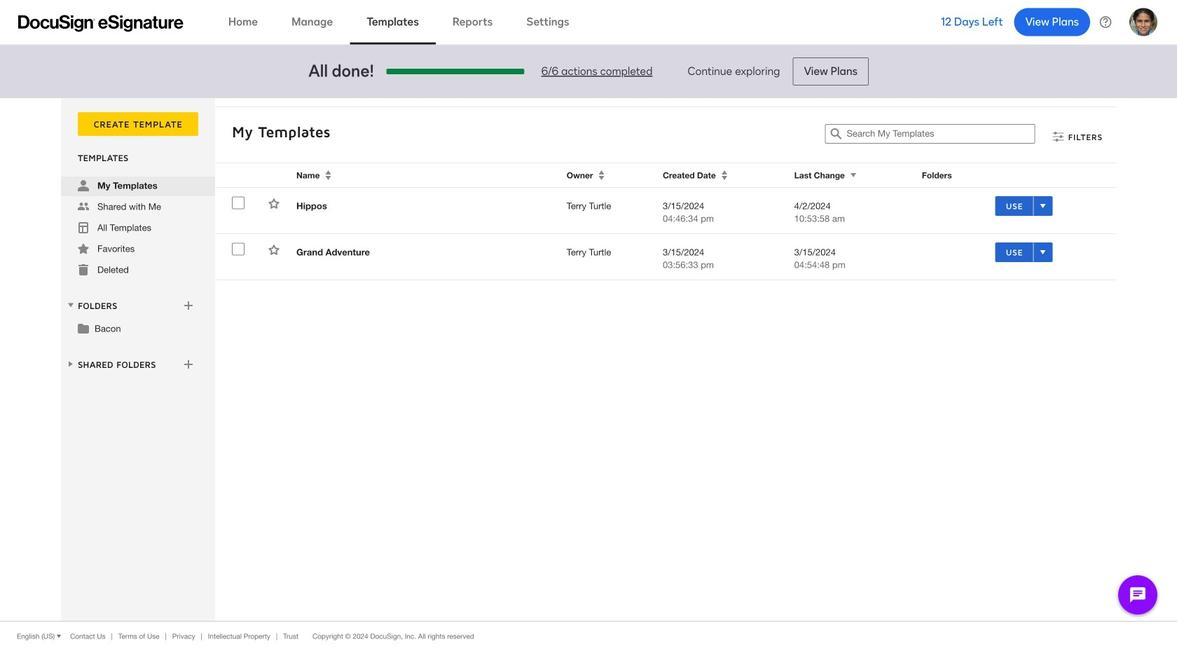 Task type: describe. For each thing, give the bounding box(es) containing it.
trash image
[[78, 264, 89, 276]]

user image
[[78, 180, 89, 191]]

Search My Templates text field
[[847, 125, 1035, 143]]

secondary navigation region
[[61, 98, 1120, 621]]



Task type: locate. For each thing, give the bounding box(es) containing it.
view folders image
[[65, 300, 76, 311]]

docusign esignature image
[[18, 15, 184, 32]]

star filled image
[[78, 243, 89, 255]]

add grand adventure to favorites image
[[269, 244, 280, 256]]

shared image
[[78, 201, 89, 212]]

view shared folders image
[[65, 359, 76, 370]]

your uploaded profile image image
[[1130, 8, 1158, 36]]

more info region
[[0, 621, 1178, 651]]

folder image
[[78, 323, 89, 334]]

add hippos to favorites image
[[269, 198, 280, 209]]

templates image
[[78, 222, 89, 233]]



Task type: vqa. For each thing, say whether or not it's contained in the screenshot.
Your uploaded profile image
yes



